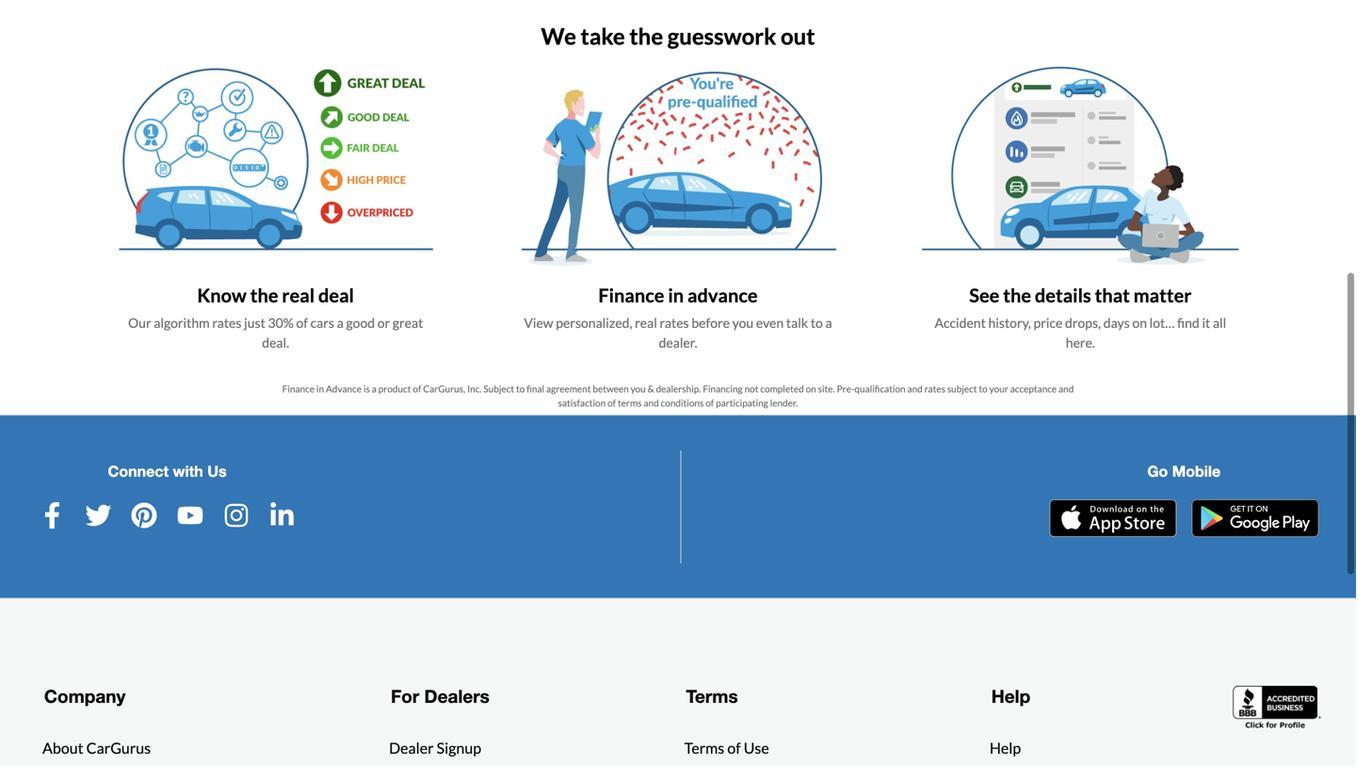 Task type: describe. For each thing, give the bounding box(es) containing it.
find
[[1178, 315, 1200, 331]]

view
[[524, 315, 554, 331]]

between
[[593, 383, 629, 394]]

for
[[391, 686, 420, 707]]

facebook image
[[39, 502, 66, 528]]

cargurus
[[86, 739, 151, 757]]

help link
[[990, 737, 1022, 760]]

your
[[990, 383, 1009, 394]]

finance in advance is a product of cargurus, inc. subject to final agreement between you & dealership. financing not completed on site. pre-qualification and rates subject to your acceptance and satisfaction of terms and conditions of participating lender.
[[282, 383, 1074, 408]]

the for see the details that matter
[[1004, 284, 1032, 307]]

qualification
[[855, 383, 906, 394]]

days
[[1104, 315, 1130, 331]]

to inside finance in advance view personalized, real rates before you even talk to a dealer.
[[811, 315, 823, 331]]

drops,
[[1066, 315, 1102, 331]]

it
[[1203, 315, 1211, 331]]

that
[[1095, 284, 1131, 307]]

is
[[364, 383, 370, 394]]

on inside finance in advance is a product of cargurus, inc. subject to final agreement between you & dealership. financing not completed on site. pre-qualification and rates subject to your acceptance and satisfaction of terms and conditions of participating lender.
[[806, 383, 817, 394]]

we
[[541, 23, 577, 50]]

of inside know the real deal our algorithm rates just 30% of cars a good or great deal.
[[296, 315, 308, 331]]

1 horizontal spatial and
[[908, 383, 923, 394]]

great
[[393, 315, 423, 331]]

even
[[757, 315, 784, 331]]

mobile
[[1173, 462, 1221, 480]]

a inside finance in advance is a product of cargurus, inc. subject to final agreement between you & dealership. financing not completed on site. pre-qualification and rates subject to your acceptance and satisfaction of terms and conditions of participating lender.
[[372, 383, 377, 394]]

us
[[208, 462, 227, 480]]

real inside finance in advance view personalized, real rates before you even talk to a dealer.
[[635, 315, 658, 331]]

go
[[1148, 462, 1169, 480]]

instagram image
[[223, 502, 249, 528]]

personalized,
[[556, 315, 633, 331]]

see the details that matter accident history, price drops, days on lot… find it all here.
[[935, 284, 1227, 350]]

subject
[[948, 383, 978, 394]]

final
[[527, 383, 545, 394]]

terms for terms of use
[[685, 739, 725, 757]]

know the real deal our algorithm rates just 30% of cars a good or great deal.
[[128, 284, 423, 350]]

0 horizontal spatial and
[[644, 397, 659, 408]]

1 vertical spatial help
[[990, 739, 1022, 757]]

of left use
[[728, 739, 741, 757]]

we take the guesswork out
[[541, 23, 816, 50]]

download on the app store image
[[1050, 499, 1177, 537]]

advance
[[688, 284, 758, 307]]

accident
[[935, 315, 986, 331]]

go mobile
[[1148, 462, 1221, 480]]

acceptance
[[1011, 383, 1057, 394]]

30%
[[268, 315, 294, 331]]

advance
[[326, 383, 362, 394]]

pinterest image
[[131, 502, 158, 528]]

finance in advance image
[[492, 61, 865, 271]]

product
[[379, 383, 411, 394]]

know
[[197, 284, 247, 307]]

you inside finance in advance is a product of cargurus, inc. subject to final agreement between you & dealership. financing not completed on site. pre-qualification and rates subject to your acceptance and satisfaction of terms and conditions of participating lender.
[[631, 383, 646, 394]]

the for know the real deal
[[250, 284, 278, 307]]

dealers
[[425, 686, 490, 707]]

deal
[[318, 284, 354, 307]]

deal.
[[262, 334, 289, 350]]

rates for finance
[[660, 315, 689, 331]]

linkedin image
[[269, 502, 295, 528]]

you inside finance in advance view personalized, real rates before you even talk to a dealer.
[[733, 315, 754, 331]]

history,
[[989, 315, 1032, 331]]

financing
[[703, 383, 743, 394]]

with
[[173, 462, 203, 480]]

lender.
[[770, 397, 798, 408]]

matter
[[1134, 284, 1192, 307]]

rates for know
[[212, 315, 242, 331]]

terms
[[618, 397, 642, 408]]

not
[[745, 383, 759, 394]]



Task type: locate. For each thing, give the bounding box(es) containing it.
of down between
[[608, 397, 616, 408]]

1 horizontal spatial real
[[635, 315, 658, 331]]

terms of use
[[685, 739, 770, 757]]

price
[[1034, 315, 1063, 331]]

terms up terms of use
[[686, 686, 738, 707]]

to right talk
[[811, 315, 823, 331]]

on
[[1133, 315, 1148, 331], [806, 383, 817, 394]]

finance for advance
[[282, 383, 315, 394]]

finance in advance view personalized, real rates before you even talk to a dealer.
[[524, 284, 833, 350]]

1 horizontal spatial you
[[733, 315, 754, 331]]

&
[[648, 383, 655, 394]]

to left your
[[979, 383, 988, 394]]

rates up dealer.
[[660, 315, 689, 331]]

1 horizontal spatial finance
[[599, 284, 665, 307]]

use
[[744, 739, 770, 757]]

terms
[[686, 686, 738, 707], [685, 739, 725, 757]]

0 horizontal spatial a
[[337, 315, 344, 331]]

1 horizontal spatial in
[[668, 284, 684, 307]]

on left lot…
[[1133, 315, 1148, 331]]

the inside see the details that matter accident history, price drops, days on lot… find it all here.
[[1004, 284, 1032, 307]]

the up the just
[[250, 284, 278, 307]]

to left final
[[516, 383, 525, 394]]

completed
[[761, 383, 804, 394]]

the up history,
[[1004, 284, 1032, 307]]

cars
[[311, 315, 335, 331]]

dealership.
[[656, 383, 701, 394]]

help
[[992, 686, 1031, 707], [990, 739, 1022, 757]]

2 horizontal spatial and
[[1059, 383, 1074, 394]]

of down financing
[[706, 397, 714, 408]]

1 vertical spatial terms
[[685, 739, 725, 757]]

guesswork
[[668, 23, 777, 50]]

know the real deal image
[[90, 61, 462, 271]]

terms left use
[[685, 739, 725, 757]]

the right take
[[630, 23, 663, 50]]

1 horizontal spatial to
[[811, 315, 823, 331]]

real right personalized,
[[635, 315, 658, 331]]

dealer.
[[659, 334, 698, 350]]

rates down know
[[212, 315, 242, 331]]

real up 30%
[[282, 284, 315, 307]]

or
[[378, 315, 390, 331]]

cargurus,
[[423, 383, 466, 394]]

rates inside know the real deal our algorithm rates just 30% of cars a good or great deal.
[[212, 315, 242, 331]]

2 horizontal spatial to
[[979, 383, 988, 394]]

and right qualification
[[908, 383, 923, 394]]

dealer signup link
[[389, 737, 482, 760]]

1 vertical spatial finance
[[282, 383, 315, 394]]

0 horizontal spatial in
[[317, 383, 324, 394]]

twitter image
[[85, 502, 112, 528]]

about cargurus link
[[42, 737, 151, 760]]

rates inside finance in advance view personalized, real rates before you even talk to a dealer.
[[660, 315, 689, 331]]

a right cars
[[337, 315, 344, 331]]

a right is
[[372, 383, 377, 394]]

of right product
[[413, 383, 421, 394]]

1 horizontal spatial a
[[372, 383, 377, 394]]

1 vertical spatial on
[[806, 383, 817, 394]]

rates left subject
[[925, 383, 946, 394]]

the inside know the real deal our algorithm rates just 30% of cars a good or great deal.
[[250, 284, 278, 307]]

0 vertical spatial real
[[282, 284, 315, 307]]

0 vertical spatial in
[[668, 284, 684, 307]]

finance
[[599, 284, 665, 307], [282, 383, 315, 394]]

0 horizontal spatial real
[[282, 284, 315, 307]]

dealer signup
[[389, 739, 482, 757]]

2 horizontal spatial rates
[[925, 383, 946, 394]]

the
[[630, 23, 663, 50], [250, 284, 278, 307], [1004, 284, 1032, 307]]

you left & in the left of the page
[[631, 383, 646, 394]]

connect
[[108, 462, 169, 480]]

1 horizontal spatial rates
[[660, 315, 689, 331]]

on inside see the details that matter accident history, price drops, days on lot… find it all here.
[[1133, 315, 1148, 331]]

talk
[[787, 315, 809, 331]]

0 horizontal spatial you
[[631, 383, 646, 394]]

0 horizontal spatial to
[[516, 383, 525, 394]]

lot…
[[1150, 315, 1175, 331]]

conditions
[[661, 397, 704, 408]]

good
[[346, 315, 375, 331]]

see
[[970, 284, 1000, 307]]

see the details that matter image
[[895, 61, 1267, 271]]

of left cars
[[296, 315, 308, 331]]

a inside finance in advance view personalized, real rates before you even talk to a dealer.
[[826, 315, 833, 331]]

in inside finance in advance view personalized, real rates before you even talk to a dealer.
[[668, 284, 684, 307]]

in inside finance in advance is a product of cargurus, inc. subject to final agreement between you & dealership. financing not completed on site. pre-qualification and rates subject to your acceptance and satisfaction of terms and conditions of participating lender.
[[317, 383, 324, 394]]

in for advance
[[668, 284, 684, 307]]

here.
[[1066, 334, 1096, 350]]

about cargurus
[[42, 739, 151, 757]]

all
[[1214, 315, 1227, 331]]

and down & in the left of the page
[[644, 397, 659, 408]]

to
[[811, 315, 823, 331], [516, 383, 525, 394], [979, 383, 988, 394]]

0 horizontal spatial on
[[806, 383, 817, 394]]

rates inside finance in advance is a product of cargurus, inc. subject to final agreement between you & dealership. financing not completed on site. pre-qualification and rates subject to your acceptance and satisfaction of terms and conditions of participating lender.
[[925, 383, 946, 394]]

1 horizontal spatial on
[[1133, 315, 1148, 331]]

1 vertical spatial in
[[317, 383, 324, 394]]

finance inside finance in advance is a product of cargurus, inc. subject to final agreement between you & dealership. financing not completed on site. pre-qualification and rates subject to your acceptance and satisfaction of terms and conditions of participating lender.
[[282, 383, 315, 394]]

click for the bbb business review of this auto listing service in cambridge ma image
[[1233, 684, 1324, 731]]

0 vertical spatial you
[[733, 315, 754, 331]]

before
[[692, 315, 730, 331]]

2 horizontal spatial the
[[1004, 284, 1032, 307]]

connect with us
[[108, 462, 227, 480]]

2 horizontal spatial a
[[826, 315, 833, 331]]

details
[[1035, 284, 1092, 307]]

get it on google play image
[[1192, 499, 1319, 537]]

inc.
[[467, 383, 482, 394]]

just
[[244, 315, 266, 331]]

out
[[781, 23, 816, 50]]

a
[[337, 315, 344, 331], [826, 315, 833, 331], [372, 383, 377, 394]]

0 horizontal spatial finance
[[282, 383, 315, 394]]

you
[[733, 315, 754, 331], [631, 383, 646, 394]]

company
[[44, 686, 126, 707]]

satisfaction
[[558, 397, 606, 408]]

algorithm
[[154, 315, 210, 331]]

1 horizontal spatial the
[[630, 23, 663, 50]]

you left even
[[733, 315, 754, 331]]

agreement
[[547, 383, 591, 394]]

in
[[668, 284, 684, 307], [317, 383, 324, 394]]

finance inside finance in advance view personalized, real rates before you even talk to a dealer.
[[599, 284, 665, 307]]

take
[[581, 23, 625, 50]]

0 vertical spatial help
[[992, 686, 1031, 707]]

in for advance
[[317, 383, 324, 394]]

real inside know the real deal our algorithm rates just 30% of cars a good or great deal.
[[282, 284, 315, 307]]

finance left advance
[[282, 383, 315, 394]]

our
[[128, 315, 151, 331]]

on left site.
[[806, 383, 817, 394]]

site.
[[818, 383, 835, 394]]

0 vertical spatial terms
[[686, 686, 738, 707]]

terms for terms
[[686, 686, 738, 707]]

a right talk
[[826, 315, 833, 331]]

signup
[[437, 739, 482, 757]]

0 vertical spatial on
[[1133, 315, 1148, 331]]

1 vertical spatial real
[[635, 315, 658, 331]]

rates
[[212, 315, 242, 331], [660, 315, 689, 331], [925, 383, 946, 394]]

about
[[42, 739, 83, 757]]

a inside know the real deal our algorithm rates just 30% of cars a good or great deal.
[[337, 315, 344, 331]]

participating
[[716, 397, 769, 408]]

youtube image
[[177, 502, 204, 528]]

1 vertical spatial you
[[631, 383, 646, 394]]

and
[[908, 383, 923, 394], [1059, 383, 1074, 394], [644, 397, 659, 408]]

pre-
[[837, 383, 855, 394]]

finance up personalized,
[[599, 284, 665, 307]]

subject
[[484, 383, 515, 394]]

of
[[296, 315, 308, 331], [413, 383, 421, 394], [608, 397, 616, 408], [706, 397, 714, 408], [728, 739, 741, 757]]

dealer
[[389, 739, 434, 757]]

for dealers
[[391, 686, 490, 707]]

terms of use link
[[685, 737, 770, 760]]

0 horizontal spatial the
[[250, 284, 278, 307]]

and right acceptance on the right of the page
[[1059, 383, 1074, 394]]

real
[[282, 284, 315, 307], [635, 315, 658, 331]]

0 horizontal spatial rates
[[212, 315, 242, 331]]

0 vertical spatial finance
[[599, 284, 665, 307]]

finance for advance
[[599, 284, 665, 307]]



Task type: vqa. For each thing, say whether or not it's contained in the screenshot.
the in the Know the real deal Our algorithm rates just 30% of cars a good or great deal.
yes



